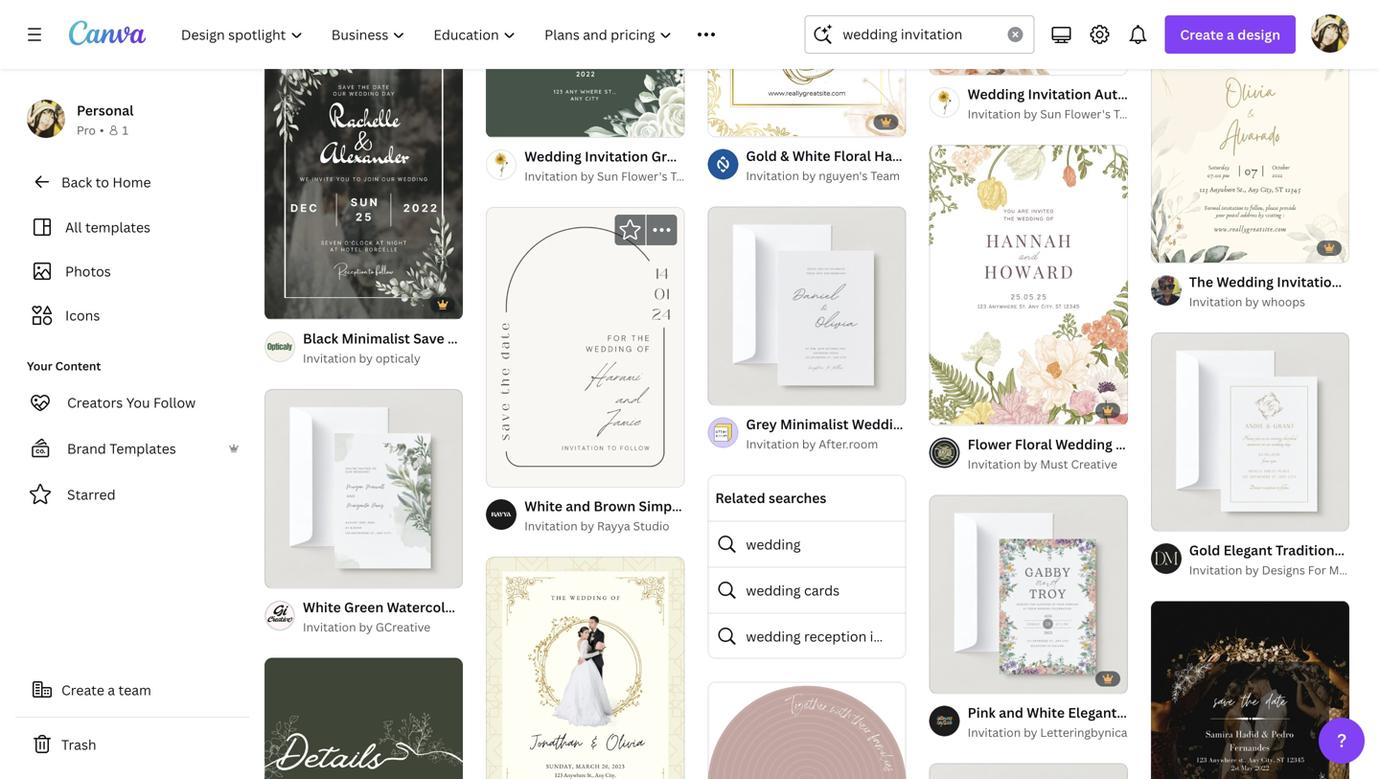 Task type: locate. For each thing, give the bounding box(es) containing it.
floral right the orange
[[1201, 85, 1238, 103]]

by down wedding invitation autumn orange floral link
[[1024, 106, 1038, 122]]

white green watercolor floral border wedding invitation image
[[265, 389, 463, 588]]

minimalist
[[780, 415, 849, 433]]

wedding link
[[708, 521, 907, 567]]

a for design
[[1227, 25, 1235, 44]]

1 vertical spatial sun
[[597, 168, 618, 184]]

a inside button
[[108, 681, 115, 699]]

invitation by opticaly link
[[303, 349, 463, 368]]

team down autumn
[[1114, 106, 1143, 122]]

1 horizontal spatial invitation by sun flower's team link
[[968, 105, 1143, 124]]

flower's inside 'wedding invitation autumn orange floral invitation by sun flower's team'
[[1065, 106, 1111, 122]]

by left designs
[[1246, 562, 1259, 578]]

0 horizontal spatial invitation by sun flower's team link
[[525, 167, 700, 186]]

sun inside 'wedding invitation autumn orange floral invitation by sun flower's team'
[[1041, 106, 1062, 122]]

white and brown simple wedding invitation image
[[486, 207, 685, 487]]

0 vertical spatial flower's
[[1065, 106, 1111, 122]]

white inside wedding invitation green sage and white floral invitation by sun flower's team
[[756, 147, 794, 165]]

searches
[[769, 489, 827, 507]]

1 horizontal spatial a
[[1227, 25, 1235, 44]]

back to home link
[[15, 163, 249, 201]]

1 horizontal spatial 3
[[1186, 508, 1192, 523]]

flower floral wedding invitation link
[[968, 434, 1180, 455]]

2 wedding from the top
[[746, 581, 801, 600]]

autumn
[[1095, 85, 1147, 103]]

green cursive floral boho wedding invitation details image
[[265, 658, 463, 779]]

0 horizontal spatial 3
[[964, 671, 970, 685]]

0 horizontal spatial team
[[671, 168, 700, 184]]

1 horizontal spatial flower's
[[1065, 106, 1111, 122]]

related
[[716, 489, 766, 507]]

gold & white floral happy wedding invitation image
[[708, 0, 907, 136]]

create
[[1180, 25, 1224, 44], [61, 681, 104, 699]]

1 horizontal spatial 2
[[743, 382, 748, 396]]

by inside 'wedding invitation autumn orange floral invitation by sun flower's team'
[[1024, 106, 1038, 122]]

floral up invitation by nguyen's team link
[[798, 147, 835, 165]]

1 horizontal spatial 1 of 3
[[1165, 508, 1192, 523]]

1 horizontal spatial team
[[871, 168, 900, 183]]

the wedding invitation watercolor invitation portrait image
[[1151, 0, 1350, 263]]

floral up invitation by must creative 'link'
[[1015, 435, 1053, 453]]

sun down wedding invitation green sage and white floral link
[[597, 168, 618, 184]]

creators
[[67, 394, 123, 412]]

1 horizontal spatial 1 of 3 link
[[1151, 333, 1350, 531]]

by left opticaly
[[359, 350, 373, 366]]

nguyen's
[[819, 168, 868, 183]]

wedding cards
[[746, 581, 840, 600]]

1 vertical spatial 3
[[964, 671, 970, 685]]

and
[[728, 147, 753, 165], [566, 497, 591, 515], [999, 704, 1024, 722]]

1 of 3 link for invitation by designs for makers
[[1151, 333, 1350, 531]]

by inside invitation by whoops link
[[1246, 294, 1259, 310]]

0 vertical spatial invitation by sun flower's team link
[[968, 105, 1143, 124]]

and inside white and brown simple wedding invitation invitation by rayya studio
[[566, 497, 591, 515]]

team
[[1114, 106, 1143, 122], [871, 168, 900, 183], [671, 168, 700, 184]]

1 horizontal spatial 1 of 2
[[721, 382, 748, 396]]

wedding
[[746, 535, 801, 554], [746, 581, 801, 600], [746, 627, 801, 646]]

white and brown simple wedding invitation invitation by rayya studio
[[525, 497, 811, 534]]

creators you follow link
[[15, 383, 249, 422]]

by down wedding invitation green sage and white floral link
[[581, 168, 594, 184]]

0 vertical spatial and
[[728, 147, 753, 165]]

0 horizontal spatial 1 of 2 link
[[265, 389, 463, 588]]

0 horizontal spatial a
[[108, 681, 115, 699]]

1 horizontal spatial and
[[728, 147, 753, 165]]

0 horizontal spatial 1 of 3
[[943, 671, 970, 685]]

1 of 2 up 'grey' on the right bottom of the page
[[721, 382, 748, 396]]

invitation by whoops link
[[1190, 292, 1350, 312]]

1 wedding from the top
[[746, 535, 801, 554]]

grey minimalist wedding invitation link
[[746, 414, 975, 435]]

and right the pink
[[999, 704, 1024, 722]]

wedding invitation green sage and white floral image
[[486, 0, 685, 137]]

team inside gold & white floral happy wedding invitation invitation by nguyen's team
[[871, 168, 900, 183]]

floral
[[1201, 85, 1238, 103], [834, 146, 871, 165], [798, 147, 835, 165], [1015, 435, 1053, 453], [1120, 704, 1158, 722]]

1 horizontal spatial 1 of 2 link
[[708, 206, 907, 405]]

wedding for wedding cards
[[746, 581, 801, 600]]

by inside invitation by gcreative link
[[359, 619, 373, 635]]

pink and white elegant floral wedding invitation invitation by letteringbynica
[[968, 704, 1285, 741]]

team down wedding invitation green sage and white floral link
[[671, 168, 700, 184]]

wedding inside grey minimalist wedding invitation invitation by after.room
[[852, 415, 909, 433]]

creative
[[1071, 456, 1118, 472]]

1 vertical spatial 1 of 2
[[278, 565, 305, 579]]

2 horizontal spatial team
[[1114, 106, 1143, 122]]

team inside wedding invitation green sage and white floral invitation by sun flower's team
[[671, 168, 700, 184]]

2 up 'grey' on the right bottom of the page
[[743, 382, 748, 396]]

invitation by designs for makers link
[[1190, 561, 1369, 580]]

white
[[793, 146, 831, 165], [756, 147, 794, 165], [525, 497, 563, 515], [1027, 704, 1065, 722]]

gcreative
[[376, 619, 431, 635]]

2 horizontal spatial and
[[999, 704, 1024, 722]]

invitation by designs for makers
[[1190, 562, 1369, 578]]

None search field
[[805, 15, 1035, 54]]

0 horizontal spatial 1 of 2
[[278, 565, 305, 579]]

create a team button
[[15, 671, 249, 709]]

floral right 'elegant'
[[1120, 704, 1158, 722]]

1 vertical spatial a
[[108, 681, 115, 699]]

brown
[[594, 497, 636, 515]]

0 horizontal spatial create
[[61, 681, 104, 699]]

1 vertical spatial invitation by sun flower's team link
[[525, 167, 700, 186]]

stephanie aranda image
[[1311, 14, 1350, 52]]

0 vertical spatial create
[[1180, 25, 1224, 44]]

1 horizontal spatial create
[[1180, 25, 1224, 44]]

0 vertical spatial 1 of 2
[[721, 382, 748, 396]]

0 vertical spatial 3
[[1186, 508, 1192, 523]]

a inside dropdown button
[[1227, 25, 1235, 44]]

floral inside wedding invitation green sage and white floral invitation by sun flower's team
[[798, 147, 835, 165]]

of
[[729, 382, 740, 396], [1173, 508, 1183, 523], [286, 565, 297, 579], [951, 671, 962, 685]]

by down "minimalist"
[[802, 436, 816, 452]]

invitation by sun flower's team link down green
[[525, 167, 700, 186]]

wedding left cards
[[746, 581, 801, 600]]

brand templates
[[67, 440, 176, 458]]

by inside pink and white elegant floral wedding invitation invitation by letteringbynica
[[1024, 725, 1038, 741]]

3 for invitation by letteringbynica
[[964, 671, 970, 685]]

flower's
[[1065, 106, 1111, 122], [621, 168, 668, 184]]

0 vertical spatial wedding
[[746, 535, 801, 554]]

1 of 2 link
[[708, 206, 907, 405], [265, 389, 463, 588]]

by left must
[[1024, 456, 1038, 472]]

create inside button
[[61, 681, 104, 699]]

flower floral wedding invitation invitation by must creative
[[968, 435, 1180, 472]]

related searches
[[716, 489, 827, 507]]

flower's down green
[[621, 168, 668, 184]]

create a design button
[[1165, 15, 1296, 54]]

your
[[27, 358, 52, 374]]

0 horizontal spatial 2
[[299, 565, 305, 579]]

invitation by sun flower's team link for autumn
[[968, 105, 1143, 124]]

1 vertical spatial and
[[566, 497, 591, 515]]

and up the invitation by rayya studio 'link'
[[566, 497, 591, 515]]

your content
[[27, 358, 101, 374]]

all templates link
[[27, 209, 238, 245]]

1 horizontal spatial sun
[[1041, 106, 1062, 122]]

0 vertical spatial sun
[[1041, 106, 1062, 122]]

1 vertical spatial 1 of 3
[[943, 671, 970, 685]]

invitation by must creative link
[[968, 455, 1128, 474]]

1 vertical spatial flower's
[[621, 168, 668, 184]]

photos link
[[27, 253, 238, 290]]

floral up nguyen's
[[834, 146, 871, 165]]

orange
[[1150, 85, 1198, 103]]

a
[[1227, 25, 1235, 44], [108, 681, 115, 699]]

invitation by sun flower's team link down autumn
[[968, 105, 1143, 124]]

green
[[652, 147, 691, 165]]

wedding invitation green sage and white floral link
[[525, 146, 835, 167]]

white inside pink and white elegant floral wedding invitation invitation by letteringbynica
[[1027, 704, 1065, 722]]

3 wedding from the top
[[746, 627, 801, 646]]

by left whoops
[[1246, 294, 1259, 310]]

0 horizontal spatial 1 of 3 link
[[930, 495, 1128, 694]]

create left team
[[61, 681, 104, 699]]

2 vertical spatial and
[[999, 704, 1024, 722]]

wedding invitation autumn orange floral image
[[930, 0, 1128, 75]]

floral inside 'flower floral wedding invitation invitation by must creative'
[[1015, 435, 1053, 453]]

gold & white floral happy wedding invitation invitation by nguyen's team
[[746, 146, 1044, 183]]

flower
[[968, 435, 1012, 453]]

0 horizontal spatial sun
[[597, 168, 618, 184]]

team down gold & white floral happy wedding invitation link
[[871, 168, 900, 183]]

top level navigation element
[[169, 15, 759, 54], [169, 15, 759, 54]]

sun down wedding invitation autumn orange floral link
[[1041, 106, 1062, 122]]

0 horizontal spatial and
[[566, 497, 591, 515]]

1 vertical spatial create
[[61, 681, 104, 699]]

1 of 3 link
[[1151, 333, 1350, 531], [930, 495, 1128, 694]]

floral inside 'wedding invitation autumn orange floral invitation by sun flower's team'
[[1201, 85, 1238, 103]]

2 up invitation by gcreative at the left bottom of page
[[299, 565, 305, 579]]

1 of 2 up invitation by gcreative at the left bottom of page
[[278, 565, 305, 579]]

templates
[[109, 440, 176, 458]]

wedding inside "link"
[[746, 581, 801, 600]]

by left gcreative
[[359, 619, 373, 635]]

grey
[[746, 415, 777, 433]]

invitation by letteringbynica link
[[968, 723, 1128, 743]]

flower's down wedding invitation autumn orange floral link
[[1065, 106, 1111, 122]]

black minimalist save the date wedding invitation image
[[265, 39, 463, 319]]

0 horizontal spatial flower's
[[621, 168, 668, 184]]

by up gray simple minimalist floral typography wedding invitation "image" at the right of page
[[1024, 725, 1038, 741]]

and inside pink and white elegant floral wedding invitation invitation by letteringbynica
[[999, 704, 1024, 722]]

and right sage
[[728, 147, 753, 165]]

of for invitation by gcreative
[[286, 565, 297, 579]]

3 for invitation by designs for makers
[[1186, 508, 1192, 523]]

wedding
[[968, 85, 1025, 103], [921, 146, 978, 165], [525, 147, 582, 165], [852, 415, 909, 433], [1056, 435, 1113, 453], [687, 497, 744, 515], [1161, 704, 1218, 722]]

invitation by sun flower's team link
[[968, 105, 1143, 124], [525, 167, 700, 186]]

after.room
[[819, 436, 878, 452]]

3
[[1186, 508, 1192, 523], [964, 671, 970, 685]]

0 vertical spatial a
[[1227, 25, 1235, 44]]

create a design
[[1180, 25, 1281, 44]]

content
[[55, 358, 101, 374]]

by left nguyen's
[[802, 168, 816, 183]]

a left team
[[108, 681, 115, 699]]

a left design at the top right of the page
[[1227, 25, 1235, 44]]

create inside dropdown button
[[1180, 25, 1224, 44]]

wedding inside 'flower floral wedding invitation invitation by must creative'
[[1056, 435, 1113, 453]]

wedding down wedding cards
[[746, 627, 801, 646]]

1 of 3 for invitation by letteringbynica
[[943, 671, 970, 685]]

create left design at the top right of the page
[[1180, 25, 1224, 44]]

1 of 2 link for invitation by gcreative
[[265, 389, 463, 588]]

0 vertical spatial 1 of 3
[[1165, 508, 1192, 523]]

by left rayya on the left of the page
[[581, 518, 594, 534]]

starred
[[67, 486, 116, 504]]

1 vertical spatial wedding
[[746, 581, 801, 600]]

1 vertical spatial 2
[[299, 565, 305, 579]]

wedding for wedding
[[746, 535, 801, 554]]

0 vertical spatial 2
[[743, 382, 748, 396]]

2 for invitation by after.room
[[743, 382, 748, 396]]

wedding inside gold & white floral happy wedding invitation invitation by nguyen's team
[[921, 146, 978, 165]]

2 vertical spatial wedding
[[746, 627, 801, 646]]

invitation
[[1028, 85, 1092, 103], [968, 106, 1021, 122], [981, 146, 1044, 165], [585, 147, 648, 165], [746, 168, 799, 183], [525, 168, 578, 184], [1190, 294, 1243, 310], [303, 350, 356, 366], [1116, 435, 1180, 453], [746, 436, 799, 452], [968, 456, 1021, 472], [748, 497, 811, 515], [525, 518, 578, 534], [1190, 562, 1243, 578], [303, 619, 356, 635], [1221, 704, 1285, 722], [968, 725, 1021, 741]]

wedding inside white and brown simple wedding invitation invitation by rayya studio
[[687, 497, 744, 515]]

wedding invitation (invitation (portrait)) image
[[1151, 601, 1350, 779]]

1
[[122, 122, 128, 138], [721, 382, 727, 396], [1165, 508, 1170, 523], [278, 565, 284, 579], [943, 671, 949, 685]]

wedding down related searches
[[746, 535, 801, 554]]

sun
[[1041, 106, 1062, 122], [597, 168, 618, 184]]



Task type: vqa. For each thing, say whether or not it's contained in the screenshot.
Floral
yes



Task type: describe. For each thing, give the bounding box(es) containing it.
team
[[118, 681, 151, 699]]

home
[[113, 173, 151, 191]]

designs
[[1262, 562, 1306, 578]]

white inside white and brown simple wedding invitation invitation by rayya studio
[[525, 497, 563, 515]]

golden luxury wedding invitation card image
[[486, 557, 685, 779]]

invitation by nguyen's team link
[[746, 166, 907, 185]]

invitation by whoops
[[1190, 294, 1306, 310]]

invitations
[[870, 627, 939, 646]]

back to home
[[61, 173, 151, 191]]

cards
[[804, 581, 840, 600]]

grey minimalist wedding invitation invitation by after.room
[[746, 415, 975, 452]]

studio
[[633, 518, 670, 534]]

1 of 3 link for invitation by letteringbynica
[[930, 495, 1128, 694]]

photos
[[65, 262, 111, 280]]

wedding inside 'wedding invitation autumn orange floral invitation by sun flower's team'
[[968, 85, 1025, 103]]

create a team
[[61, 681, 151, 699]]

starred link
[[15, 476, 249, 514]]

pro •
[[77, 122, 104, 138]]

all
[[65, 218, 82, 236]]

makers
[[1329, 562, 1369, 578]]

whoops
[[1262, 294, 1306, 310]]

wedding invitation autumn orange floral link
[[968, 84, 1238, 105]]

back
[[61, 173, 92, 191]]

invitation by sun flower's team link for green
[[525, 167, 700, 186]]

must
[[1041, 456, 1068, 472]]

invitation by after.room link
[[746, 435, 907, 454]]

elegant
[[1068, 704, 1117, 722]]

flower floral wedding invitation image
[[930, 145, 1128, 425]]

all templates
[[65, 218, 150, 236]]

trash
[[61, 736, 96, 754]]

invitation inside grey minimalist wedding invitation invitation by after.room
[[746, 436, 799, 452]]

creators you follow
[[67, 394, 196, 412]]

by inside invitation by opticaly link
[[359, 350, 373, 366]]

and for pink and white elegant floral wedding invitation
[[999, 704, 1024, 722]]

pro
[[77, 122, 96, 138]]

follow
[[153, 394, 196, 412]]

pink and white elegant floral wedding invitation link
[[968, 702, 1285, 723]]

gold elegant traditional classic monogrammed wedding invitation image
[[1151, 333, 1350, 531]]

by inside grey minimalist wedding invitation invitation by after.room
[[802, 436, 816, 452]]

gold
[[746, 146, 777, 165]]

wedding for wedding reception invitations
[[746, 627, 801, 646]]

wedding reception invitations
[[746, 627, 939, 646]]

and for white and brown simple wedding invitation
[[566, 497, 591, 515]]

personal
[[77, 101, 134, 119]]

1 for invitation by designs for makers
[[1165, 508, 1170, 523]]

icons link
[[27, 297, 238, 334]]

opticaly
[[376, 350, 421, 366]]

wedding inside pink and white elegant floral wedding invitation invitation by letteringbynica
[[1161, 704, 1218, 722]]

create for create a team
[[61, 681, 104, 699]]

wedding invitation green sage and white floral invitation by sun flower's team
[[525, 147, 835, 184]]

1 of 3 for invitation by designs for makers
[[1165, 508, 1192, 523]]

1 for invitation by after.room
[[721, 382, 727, 396]]

by inside wedding invitation green sage and white floral invitation by sun flower's team
[[581, 168, 594, 184]]

by inside the invitation by designs for makers link
[[1246, 562, 1259, 578]]

pink
[[968, 704, 996, 722]]

gray simple minimalist floral typography wedding invitation image
[[930, 764, 1128, 779]]

invitation by gcreative
[[303, 619, 431, 635]]

for
[[1308, 562, 1327, 578]]

by inside white and brown simple wedding invitation invitation by rayya studio
[[581, 518, 594, 534]]

grey minimalist wedding invitation image
[[708, 206, 907, 405]]

wedding cards link
[[708, 567, 907, 613]]

1 of 2 for invitation by after.room
[[721, 382, 748, 396]]

Search search field
[[843, 16, 996, 53]]

gold & white floral happy wedding invitation link
[[746, 145, 1044, 166]]

of for invitation by letteringbynica
[[951, 671, 962, 685]]

letteringbynica
[[1041, 725, 1128, 741]]

flower's inside wedding invitation green sage and white floral invitation by sun flower's team
[[621, 168, 668, 184]]

of for invitation by after.room
[[729, 382, 740, 396]]

invitation by rayya studio link
[[525, 517, 685, 536]]

to
[[96, 173, 109, 191]]

2 for invitation by gcreative
[[299, 565, 305, 579]]

by inside gold & white floral happy wedding invitation invitation by nguyen's team
[[802, 168, 816, 183]]

1 for invitation by letteringbynica
[[943, 671, 949, 685]]

1 of 2 link for invitation by after.room
[[708, 206, 907, 405]]

white inside gold & white floral happy wedding invitation invitation by nguyen's team
[[793, 146, 831, 165]]

brand templates link
[[15, 429, 249, 468]]

and inside wedding invitation green sage and white floral invitation by sun flower's team
[[728, 147, 753, 165]]

•
[[100, 122, 104, 138]]

1 of 2 for invitation by gcreative
[[278, 565, 305, 579]]

you
[[126, 394, 150, 412]]

wedding inside wedding invitation green sage and white floral invitation by sun flower's team
[[525, 147, 582, 165]]

a for team
[[108, 681, 115, 699]]

reception
[[804, 627, 867, 646]]

floral inside gold & white floral happy wedding invitation invitation by nguyen's team
[[834, 146, 871, 165]]

sun inside wedding invitation green sage and white floral invitation by sun flower's team
[[597, 168, 618, 184]]

sage
[[694, 147, 725, 165]]

team inside 'wedding invitation autumn orange floral invitation by sun flower's team'
[[1114, 106, 1143, 122]]

&
[[781, 146, 789, 165]]

rayya
[[597, 518, 631, 534]]

design
[[1238, 25, 1281, 44]]

create for create a design
[[1180, 25, 1224, 44]]

floral inside pink and white elegant floral wedding invitation invitation by letteringbynica
[[1120, 704, 1158, 722]]

invitation by gcreative link
[[303, 618, 463, 637]]

minimalist old rose pink arch wedding invitation image
[[708, 682, 907, 779]]

white and brown simple wedding invitation link
[[525, 496, 811, 517]]

brand
[[67, 440, 106, 458]]

templates
[[85, 218, 150, 236]]

wedding invitation autumn orange floral invitation by sun flower's team
[[968, 85, 1238, 122]]

pink and white elegant floral wedding invitation image
[[930, 495, 1128, 694]]

by inside 'flower floral wedding invitation invitation by must creative'
[[1024, 456, 1038, 472]]

invitation
[[912, 415, 975, 433]]

simple
[[639, 497, 684, 515]]

icons
[[65, 306, 100, 325]]

1 for invitation by gcreative
[[278, 565, 284, 579]]

of for invitation by designs for makers
[[1173, 508, 1183, 523]]

invitation by opticaly
[[303, 350, 421, 366]]

wedding reception invitations link
[[708, 613, 939, 659]]



